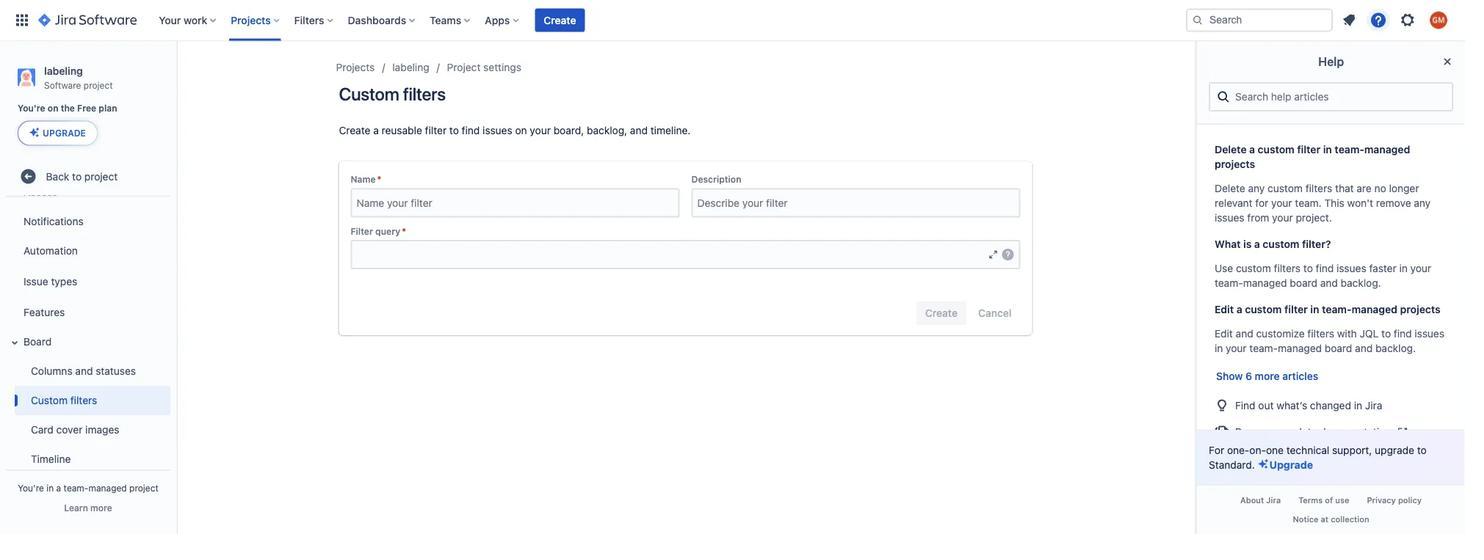 Task type: describe. For each thing, give the bounding box(es) containing it.
standard.
[[1209, 459, 1255, 471]]

what's
[[1277, 399, 1308, 412]]

to right back at left top
[[72, 170, 82, 182]]

in inside delete a custom filter in team-managed projects
[[1323, 144, 1332, 156]]

a right is on the top right
[[1255, 238, 1260, 250]]

this
[[1325, 197, 1345, 209]]

and inside group
[[75, 365, 93, 378]]

your right for on the top
[[1272, 197, 1293, 209]]

0 vertical spatial more
[[1255, 371, 1280, 383]]

you're for you're in a team-managed project
[[18, 483, 44, 494]]

2 vertical spatial project
[[129, 483, 159, 494]]

managed inside 'edit and customize filters with jql to find issues in your team-managed board and backlog.'
[[1278, 343, 1322, 355]]

use custom filters to find issues faster in your team-managed board and backlog.
[[1215, 263, 1432, 289]]

that
[[1335, 183, 1354, 195]]

help image
[[1370, 11, 1388, 29]]

filters inside use custom filters to find issues faster in your team-managed board and backlog.
[[1274, 263, 1301, 275]]

backlog. inside 'edit and customize filters with jql to find issues in your team-managed board and backlog.'
[[1376, 343, 1416, 355]]

custom for delete a custom filter in team-managed projects
[[1258, 144, 1295, 156]]

learn more button
[[64, 502, 112, 514]]

and left timeline.
[[630, 125, 648, 137]]

0 vertical spatial jira
[[1365, 399, 1383, 412]]

upgrade button
[[18, 121, 97, 145]]

managed inside use custom filters to find issues faster in your team-managed board and backlog.
[[1243, 277, 1287, 289]]

delete a custom filter in team-managed projects
[[1215, 144, 1411, 170]]

board inside use custom filters to find issues faster in your team-managed board and backlog.
[[1290, 277, 1318, 289]]

filter for delete
[[1297, 144, 1321, 156]]

filter for create
[[425, 125, 447, 137]]

you're for you're on the free plan
[[18, 103, 45, 114]]

notice at collection
[[1293, 515, 1370, 524]]

free
[[77, 103, 96, 114]]

apps button
[[481, 8, 525, 32]]

upgrade
[[1375, 445, 1415, 457]]

faster
[[1370, 263, 1397, 275]]

terms
[[1299, 496, 1323, 506]]

issues inside 'edit and customize filters with jql to find issues in your team-managed board and backlog.'
[[1415, 328, 1445, 340]]

custom filters link
[[15, 386, 170, 416]]

use
[[1215, 263, 1233, 275]]

team- inside delete a custom filter in team-managed projects
[[1335, 144, 1365, 156]]

timeline link
[[15, 445, 170, 474]]

automation
[[24, 245, 78, 257]]

longer
[[1389, 183, 1419, 195]]

filters button
[[290, 8, 339, 32]]

to inside use custom filters to find issues faster in your team-managed board and backlog.
[[1304, 263, 1313, 275]]

relevant
[[1215, 197, 1253, 209]]

types
[[51, 276, 77, 288]]

board button
[[6, 327, 170, 357]]

timeline
[[31, 454, 71, 466]]

0 horizontal spatial any
[[1248, 183, 1265, 195]]

you're in a team-managed project
[[18, 483, 159, 494]]

columns and statuses
[[31, 365, 136, 378]]

labeling for labeling
[[392, 61, 429, 73]]

learn
[[64, 503, 88, 513]]

show 6 more articles button
[[1209, 368, 1326, 386]]

complete
[[1273, 426, 1317, 438]]

upgrade link
[[1258, 458, 1313, 473]]

browse complete documentation
[[1236, 426, 1391, 438]]

card cover images link
[[15, 416, 170, 445]]

find inside use custom filters to find issues faster in your team-managed board and backlog.
[[1316, 263, 1334, 275]]

a for delete
[[1250, 144, 1255, 156]]

back
[[46, 170, 69, 182]]

automation link
[[6, 236, 170, 266]]

documentation
[[1320, 426, 1391, 438]]

is
[[1244, 238, 1252, 250]]

6
[[1246, 371, 1252, 383]]

remove
[[1376, 197, 1411, 209]]

cover
[[56, 424, 83, 436]]

create a reusable filter to find issues on your board, backlog, and timeline.
[[339, 125, 691, 137]]

changed
[[1310, 399, 1352, 412]]

back to project
[[46, 170, 118, 182]]

terms of use link
[[1290, 492, 1358, 510]]

out
[[1259, 399, 1274, 412]]

browse complete documentation link
[[1209, 419, 1454, 447]]

notifications image
[[1341, 11, 1358, 29]]

from
[[1248, 212, 1270, 224]]

appswitcher icon image
[[13, 11, 31, 29]]

about jira
[[1241, 496, 1281, 506]]

custom right is on the top right
[[1263, 238, 1300, 250]]

show 6 more articles
[[1216, 371, 1319, 383]]

Name your filter field
[[352, 190, 678, 216]]

1 horizontal spatial *
[[402, 226, 406, 237]]

projects button
[[226, 8, 285, 32]]

card
[[31, 424, 54, 436]]

show
[[1216, 371, 1243, 383]]

backlog,
[[587, 125, 627, 137]]

1 vertical spatial any
[[1414, 197, 1431, 209]]

no
[[1375, 183, 1387, 195]]

software
[[44, 80, 81, 90]]

your inside use custom filters to find issues faster in your team-managed board and backlog.
[[1411, 263, 1432, 275]]

custom for delete any custom filters that are no longer relevant for your team. this won't remove any issues from your project.
[[1268, 183, 1303, 195]]

custom for edit a custom filter in team-managed projects
[[1245, 304, 1282, 316]]

0 vertical spatial *
[[377, 174, 381, 185]]

issue types
[[24, 276, 77, 288]]

filters down labeling "link"
[[403, 84, 446, 104]]

team- up with
[[1322, 304, 1352, 316]]

create for create
[[544, 14, 576, 26]]

work
[[184, 14, 207, 26]]

filter for edit
[[1285, 304, 1308, 316]]

managed up the learn more button
[[88, 483, 127, 494]]

custom inside use custom filters to find issues faster in your team-managed board and backlog.
[[1236, 263, 1271, 275]]

of
[[1325, 496, 1333, 506]]

edit for edit and customize filters with jql to find issues in your team-managed board and backlog.
[[1215, 328, 1233, 340]]

are
[[1357, 183, 1372, 195]]

edit for edit a custom filter in team-managed projects
[[1215, 304, 1234, 316]]

your profile and settings image
[[1430, 11, 1448, 29]]

and inside use custom filters to find issues faster in your team-managed board and backlog.
[[1321, 277, 1338, 289]]

jira inside "button"
[[1267, 496, 1281, 506]]

notifications link
[[6, 207, 170, 236]]

articles
[[1283, 371, 1319, 383]]

timeline.
[[651, 125, 691, 137]]

settings image
[[1399, 11, 1417, 29]]

issues inside use custom filters to find issues faster in your team-managed board and backlog.
[[1337, 263, 1367, 275]]

issue types link
[[6, 266, 170, 298]]

learn more
[[64, 503, 112, 513]]

primary element
[[9, 0, 1186, 41]]

one
[[1266, 445, 1284, 457]]

dashboards button
[[343, 8, 421, 32]]

in down use custom filters to find issues faster in your team-managed board and backlog.
[[1311, 304, 1320, 316]]

for one-on-one technical support, upgrade to standard.
[[1209, 445, 1427, 471]]

teams button
[[425, 8, 476, 32]]

teams
[[430, 14, 461, 26]]

banner containing your work
[[0, 0, 1465, 41]]

card cover images
[[31, 424, 119, 436]]

project
[[447, 61, 481, 73]]

find
[[1236, 399, 1256, 412]]

filter query *
[[351, 226, 406, 237]]

dashboards
[[348, 14, 406, 26]]

settings
[[483, 61, 522, 73]]

query
[[375, 226, 400, 237]]



Task type: vqa. For each thing, say whether or not it's contained in the screenshot.
'Rule details' within the Rule details BUTTON
no



Task type: locate. For each thing, give the bounding box(es) containing it.
what
[[1215, 238, 1241, 250]]

group containing access
[[3, 144, 170, 535]]

custom inside delete a custom filter in team-managed projects
[[1258, 144, 1295, 156]]

name *
[[351, 174, 381, 185]]

projects
[[231, 14, 271, 26], [336, 61, 375, 73]]

labeling up software
[[44, 65, 83, 77]]

1 horizontal spatial more
[[1255, 371, 1280, 383]]

use
[[1336, 496, 1350, 506]]

0 horizontal spatial more
[[90, 503, 112, 513]]

0 horizontal spatial *
[[377, 174, 381, 185]]

custom down projects "link"
[[339, 84, 399, 104]]

0 horizontal spatial create
[[339, 125, 371, 137]]

in up documentation
[[1354, 399, 1363, 412]]

1 vertical spatial filter
[[1297, 144, 1321, 156]]

filters inside delete any custom filters that are no longer relevant for your team. this won't remove any issues from your project.
[[1306, 183, 1333, 195]]

2 vertical spatial find
[[1394, 328, 1412, 340]]

upgrade for upgrade button
[[43, 128, 86, 138]]

managed down customize
[[1278, 343, 1322, 355]]

find right jql
[[1394, 328, 1412, 340]]

you're on the free plan
[[18, 103, 117, 114]]

1 vertical spatial backlog.
[[1376, 343, 1416, 355]]

1 edit from the top
[[1215, 304, 1234, 316]]

notice
[[1293, 515, 1319, 524]]

2 delete from the top
[[1215, 183, 1246, 195]]

support,
[[1332, 445, 1372, 457]]

projects down dashboards
[[336, 61, 375, 73]]

2 you're from the top
[[18, 483, 44, 494]]

board down with
[[1325, 343, 1353, 355]]

filters up the team.
[[1306, 183, 1333, 195]]

project right back at left top
[[84, 170, 118, 182]]

project settings link
[[447, 59, 522, 76]]

your up show on the right
[[1226, 343, 1247, 355]]

find inside 'edit and customize filters with jql to find issues in your team-managed board and backlog.'
[[1394, 328, 1412, 340]]

filters down columns and statuses
[[70, 395, 97, 407]]

apps
[[485, 14, 510, 26]]

a up 'relevant'
[[1250, 144, 1255, 156]]

columns
[[31, 365, 72, 378]]

issues down 'relevant'
[[1215, 212, 1245, 224]]

project up plan
[[84, 80, 113, 90]]

filters
[[403, 84, 446, 104], [1306, 183, 1333, 195], [1274, 263, 1301, 275], [1308, 328, 1335, 340], [70, 395, 97, 407]]

edit a custom filter in team-managed projects
[[1215, 304, 1441, 316]]

edit up show on the right
[[1215, 328, 1233, 340]]

your work
[[159, 14, 207, 26]]

project inside the labeling software project
[[84, 80, 113, 90]]

filter up customize
[[1285, 304, 1308, 316]]

Description field
[[693, 190, 1019, 216]]

custom inside delete any custom filters that are no longer relevant for your team. this won't remove any issues from your project.
[[1268, 183, 1303, 195]]

in down search help articles field
[[1323, 144, 1332, 156]]

projects inside popup button
[[231, 14, 271, 26]]

terms of use
[[1299, 496, 1350, 506]]

Search field
[[1186, 8, 1333, 32]]

0 vertical spatial you're
[[18, 103, 45, 114]]

collection
[[1331, 515, 1370, 524]]

0 vertical spatial board
[[1290, 277, 1318, 289]]

1 vertical spatial custom
[[31, 395, 68, 407]]

create
[[544, 14, 576, 26], [339, 125, 371, 137]]

1 vertical spatial *
[[402, 226, 406, 237]]

filter up the team.
[[1297, 144, 1321, 156]]

filters inside group
[[70, 395, 97, 407]]

in inside use custom filters to find issues faster in your team-managed board and backlog.
[[1400, 263, 1408, 275]]

project for back to project
[[84, 170, 118, 182]]

jira software image
[[38, 11, 137, 29], [38, 11, 137, 29]]

more down you're in a team-managed project
[[90, 503, 112, 513]]

about jira button
[[1232, 492, 1290, 510]]

on left the
[[48, 103, 58, 114]]

custom filters inside group
[[31, 395, 97, 407]]

1 vertical spatial delete
[[1215, 183, 1246, 195]]

filters inside 'edit and customize filters with jql to find issues in your team-managed board and backlog.'
[[1308, 328, 1335, 340]]

syntax help image
[[1002, 249, 1014, 261]]

upgrade inside button
[[43, 128, 86, 138]]

1 vertical spatial custom filters
[[31, 395, 97, 407]]

to inside 'edit and customize filters with jql to find issues in your team-managed board and backlog.'
[[1382, 328, 1391, 340]]

0 vertical spatial custom filters
[[339, 84, 446, 104]]

0 vertical spatial edit
[[1215, 304, 1234, 316]]

won't
[[1348, 197, 1374, 209]]

projects for projects "link"
[[336, 61, 375, 73]]

managed up no
[[1365, 144, 1411, 156]]

close image
[[1439, 53, 1457, 71]]

board
[[24, 336, 52, 348]]

0 vertical spatial projects
[[1215, 158, 1256, 170]]

privacy
[[1367, 496, 1396, 506]]

filters
[[294, 14, 324, 26]]

team-
[[1335, 144, 1365, 156], [1215, 277, 1243, 289], [1322, 304, 1352, 316], [1250, 343, 1278, 355], [64, 483, 88, 494]]

on left board,
[[515, 125, 527, 137]]

1 vertical spatial you're
[[18, 483, 44, 494]]

on-
[[1250, 445, 1266, 457]]

1 vertical spatial projects
[[336, 61, 375, 73]]

1 horizontal spatial find
[[1316, 263, 1334, 275]]

in up show on the right
[[1215, 343, 1223, 355]]

custom filters down labeling "link"
[[339, 84, 446, 104]]

0 horizontal spatial custom
[[31, 395, 68, 407]]

your
[[530, 125, 551, 137], [1272, 197, 1293, 209], [1272, 212, 1293, 224], [1411, 263, 1432, 275], [1226, 343, 1247, 355]]

search image
[[1192, 14, 1204, 26]]

delete for delete a custom filter in team-managed projects
[[1215, 144, 1247, 156]]

1 horizontal spatial on
[[515, 125, 527, 137]]

0 horizontal spatial on
[[48, 103, 58, 114]]

0 horizontal spatial upgrade
[[43, 128, 86, 138]]

0 vertical spatial custom
[[339, 84, 399, 104]]

images
[[85, 424, 119, 436]]

edit inside 'edit and customize filters with jql to find issues in your team-managed board and backlog.'
[[1215, 328, 1233, 340]]

0 vertical spatial projects
[[231, 14, 271, 26]]

1 horizontal spatial upgrade
[[1270, 459, 1313, 471]]

1 horizontal spatial labeling
[[392, 61, 429, 73]]

1 horizontal spatial jira
[[1365, 399, 1383, 412]]

issues left 'faster'
[[1337, 263, 1367, 275]]

custom up customize
[[1245, 304, 1282, 316]]

2 vertical spatial filter
[[1285, 304, 1308, 316]]

1 horizontal spatial projects
[[336, 61, 375, 73]]

0 vertical spatial upgrade
[[43, 128, 86, 138]]

0 vertical spatial project
[[84, 80, 113, 90]]

1 horizontal spatial any
[[1414, 197, 1431, 209]]

your
[[159, 14, 181, 26]]

create inside button
[[544, 14, 576, 26]]

1 vertical spatial edit
[[1215, 328, 1233, 340]]

1 you're from the top
[[18, 103, 45, 114]]

managed down what is a custom filter? in the right top of the page
[[1243, 277, 1287, 289]]

to right reusable
[[449, 125, 459, 137]]

project.
[[1296, 212, 1332, 224]]

delete for delete any custom filters that are no longer relevant for your team. this won't remove any issues from your project.
[[1215, 183, 1246, 195]]

edit down use
[[1215, 304, 1234, 316]]

labeling link
[[392, 59, 429, 76]]

a inside delete a custom filter in team-managed projects
[[1250, 144, 1255, 156]]

project for labeling software project
[[84, 80, 113, 90]]

0 vertical spatial create
[[544, 14, 576, 26]]

1 vertical spatial more
[[90, 503, 112, 513]]

a for create
[[373, 125, 379, 137]]

team- up 'learn'
[[64, 483, 88, 494]]

filters down what is a custom filter? in the right top of the page
[[1274, 263, 1301, 275]]

on
[[48, 103, 58, 114], [515, 125, 527, 137]]

your inside 'edit and customize filters with jql to find issues in your team-managed board and backlog.'
[[1226, 343, 1247, 355]]

0 horizontal spatial labeling
[[44, 65, 83, 77]]

custom up the team.
[[1268, 183, 1303, 195]]

you're down timeline
[[18, 483, 44, 494]]

features link
[[6, 298, 170, 327]]

0 vertical spatial find
[[462, 125, 480, 137]]

sidebar navigation image
[[160, 59, 192, 88]]

0 horizontal spatial board
[[1290, 277, 1318, 289]]

plan
[[99, 103, 117, 114]]

notifications
[[24, 216, 83, 228]]

privacy policy link
[[1358, 492, 1431, 510]]

find down "filter?" at right
[[1316, 263, 1334, 275]]

1 horizontal spatial custom filters
[[339, 84, 446, 104]]

labeling software project
[[44, 65, 113, 90]]

* right query
[[402, 226, 406, 237]]

2 horizontal spatial find
[[1394, 328, 1412, 340]]

team- inside use custom filters to find issues faster in your team-managed board and backlog.
[[1215, 277, 1243, 289]]

in down timeline
[[46, 483, 54, 494]]

1 vertical spatial on
[[515, 125, 527, 137]]

0 vertical spatial on
[[48, 103, 58, 114]]

more right the 6
[[1255, 371, 1280, 383]]

0 horizontal spatial find
[[462, 125, 480, 137]]

one-
[[1227, 445, 1250, 457]]

1 vertical spatial projects
[[1400, 304, 1441, 316]]

custom
[[1258, 144, 1295, 156], [1268, 183, 1303, 195], [1263, 238, 1300, 250], [1236, 263, 1271, 275], [1245, 304, 1282, 316]]

for
[[1209, 445, 1225, 457]]

create button
[[535, 8, 585, 32]]

to right upgrade
[[1418, 445, 1427, 457]]

delete any custom filters that are no longer relevant for your team. this won't remove any issues from your project.
[[1215, 183, 1431, 224]]

expand image
[[6, 334, 24, 352]]

filter?
[[1302, 238, 1331, 250]]

1 vertical spatial board
[[1325, 343, 1353, 355]]

projects link
[[336, 59, 375, 76]]

and left customize
[[1236, 328, 1254, 340]]

0 vertical spatial delete
[[1215, 144, 1247, 156]]

statuses
[[96, 365, 136, 378]]

group
[[3, 144, 170, 535]]

upgrade down you're on the free plan
[[43, 128, 86, 138]]

upgrade for 'upgrade' link
[[1270, 459, 1313, 471]]

policy
[[1399, 496, 1422, 506]]

custom
[[339, 84, 399, 104], [31, 395, 68, 407]]

labeling for labeling software project
[[44, 65, 83, 77]]

jira
[[1365, 399, 1383, 412], [1267, 496, 1281, 506]]

1 horizontal spatial projects
[[1400, 304, 1441, 316]]

any down the longer
[[1414, 197, 1431, 209]]

you're up upgrade button
[[18, 103, 45, 114]]

custom down the columns
[[31, 395, 68, 407]]

team- down customize
[[1250, 343, 1278, 355]]

jira right about
[[1267, 496, 1281, 506]]

any
[[1248, 183, 1265, 195], [1414, 197, 1431, 209]]

project down timeline link
[[129, 483, 159, 494]]

your left board,
[[530, 125, 551, 137]]

backlog. down 'faster'
[[1341, 277, 1381, 289]]

JQL query field
[[352, 242, 988, 268]]

jira up documentation
[[1365, 399, 1383, 412]]

jql
[[1360, 328, 1379, 340]]

backlog. down jql
[[1376, 343, 1416, 355]]

managed inside delete a custom filter in team-managed projects
[[1365, 144, 1411, 156]]

managed up jql
[[1352, 304, 1398, 316]]

backlog. inside use custom filters to find issues faster in your team-managed board and backlog.
[[1341, 277, 1381, 289]]

your right 'faster'
[[1411, 263, 1432, 275]]

a for edit
[[1237, 304, 1243, 316]]

board inside 'edit and customize filters with jql to find issues in your team-managed board and backlog.'
[[1325, 343, 1353, 355]]

0 horizontal spatial custom filters
[[31, 395, 97, 407]]

1 vertical spatial jira
[[1267, 496, 1281, 506]]

description
[[692, 174, 742, 185]]

projects inside delete a custom filter in team-managed projects
[[1215, 158, 1256, 170]]

Search help articles field
[[1231, 84, 1446, 110]]

find out what's changed in jira
[[1236, 399, 1383, 412]]

custom up for on the top
[[1258, 144, 1295, 156]]

in
[[1323, 144, 1332, 156], [1400, 263, 1408, 275], [1311, 304, 1320, 316], [1215, 343, 1223, 355], [1354, 399, 1363, 412], [46, 483, 54, 494]]

0 vertical spatial any
[[1248, 183, 1265, 195]]

labeling left the project
[[392, 61, 429, 73]]

delete
[[1215, 144, 1247, 156], [1215, 183, 1246, 195]]

projects for edit a custom filter in team-managed projects
[[1400, 304, 1441, 316]]

delete inside delete a custom filter in team-managed projects
[[1215, 144, 1247, 156]]

board up edit a custom filter in team-managed projects
[[1290, 277, 1318, 289]]

0 vertical spatial filter
[[425, 125, 447, 137]]

1 delete from the top
[[1215, 144, 1247, 156]]

access
[[24, 186, 58, 198]]

1 vertical spatial upgrade
[[1270, 459, 1313, 471]]

create left reusable
[[339, 125, 371, 137]]

managed
[[1365, 144, 1411, 156], [1243, 277, 1287, 289], [1352, 304, 1398, 316], [1278, 343, 1322, 355], [88, 483, 127, 494]]

delete inside delete any custom filters that are no longer relevant for your team. this won't remove any issues from your project.
[[1215, 183, 1246, 195]]

and up edit a custom filter in team-managed projects
[[1321, 277, 1338, 289]]

0 vertical spatial backlog.
[[1341, 277, 1381, 289]]

team- inside 'edit and customize filters with jql to find issues in your team-managed board and backlog.'
[[1250, 343, 1278, 355]]

custom down is on the top right
[[1236, 263, 1271, 275]]

editor image
[[988, 249, 999, 261]]

features
[[24, 307, 65, 319]]

1 horizontal spatial create
[[544, 14, 576, 26]]

upgrade
[[43, 128, 86, 138], [1270, 459, 1313, 471]]

issues inside delete any custom filters that are no longer relevant for your team. this won't remove any issues from your project.
[[1215, 212, 1245, 224]]

projects for delete a custom filter in team-managed projects
[[1215, 158, 1256, 170]]

to inside for one-on-one technical support, upgrade to standard.
[[1418, 445, 1427, 457]]

find out what's changed in jira link
[[1209, 392, 1454, 419]]

any up for on the top
[[1248, 183, 1265, 195]]

a down timeline
[[56, 483, 61, 494]]

and down jql
[[1355, 343, 1373, 355]]

banner
[[0, 0, 1465, 41]]

0 horizontal spatial jira
[[1267, 496, 1281, 506]]

to right jql
[[1382, 328, 1391, 340]]

* right the name
[[377, 174, 381, 185]]

1 horizontal spatial custom
[[339, 84, 399, 104]]

customize
[[1256, 328, 1305, 340]]

issue
[[24, 276, 48, 288]]

2 edit from the top
[[1215, 328, 1233, 340]]

projects for the projects popup button
[[231, 14, 271, 26]]

back to project link
[[6, 162, 170, 191]]

1 vertical spatial find
[[1316, 263, 1334, 275]]

0 horizontal spatial projects
[[231, 14, 271, 26]]

filter inside delete a custom filter in team-managed projects
[[1297, 144, 1321, 156]]

1 horizontal spatial board
[[1325, 343, 1353, 355]]

find down the project
[[462, 125, 480, 137]]

custom filters up cover
[[31, 395, 97, 407]]

you're
[[18, 103, 45, 114], [18, 483, 44, 494]]

filter right reusable
[[425, 125, 447, 137]]

0 horizontal spatial projects
[[1215, 158, 1256, 170]]

issues down settings
[[483, 125, 513, 137]]

1 vertical spatial project
[[84, 170, 118, 182]]

a left reusable
[[373, 125, 379, 137]]

custom inside group
[[31, 395, 68, 407]]

team- down use
[[1215, 277, 1243, 289]]

in right 'faster'
[[1400, 263, 1408, 275]]

filter
[[425, 125, 447, 137], [1297, 144, 1321, 156], [1285, 304, 1308, 316]]

create for create a reusable filter to find issues on your board, backlog, and timeline.
[[339, 125, 371, 137]]

your work button
[[154, 8, 222, 32]]

1 vertical spatial create
[[339, 125, 371, 137]]

to down "filter?" at right
[[1304, 263, 1313, 275]]

filter
[[351, 226, 373, 237]]

your right from
[[1272, 212, 1293, 224]]

create right apps dropdown button
[[544, 14, 576, 26]]

team- up that
[[1335, 144, 1365, 156]]

upgrade down one on the bottom right
[[1270, 459, 1313, 471]]

and down board button
[[75, 365, 93, 378]]

a down what
[[1237, 304, 1243, 316]]

issues right jql
[[1415, 328, 1445, 340]]

in inside 'edit and customize filters with jql to find issues in your team-managed board and backlog.'
[[1215, 343, 1223, 355]]

labeling inside the labeling software project
[[44, 65, 83, 77]]

at
[[1321, 515, 1329, 524]]

projects right "work"
[[231, 14, 271, 26]]

*
[[377, 174, 381, 185], [402, 226, 406, 237]]

filters down edit a custom filter in team-managed projects
[[1308, 328, 1335, 340]]

help
[[1319, 55, 1344, 69]]



